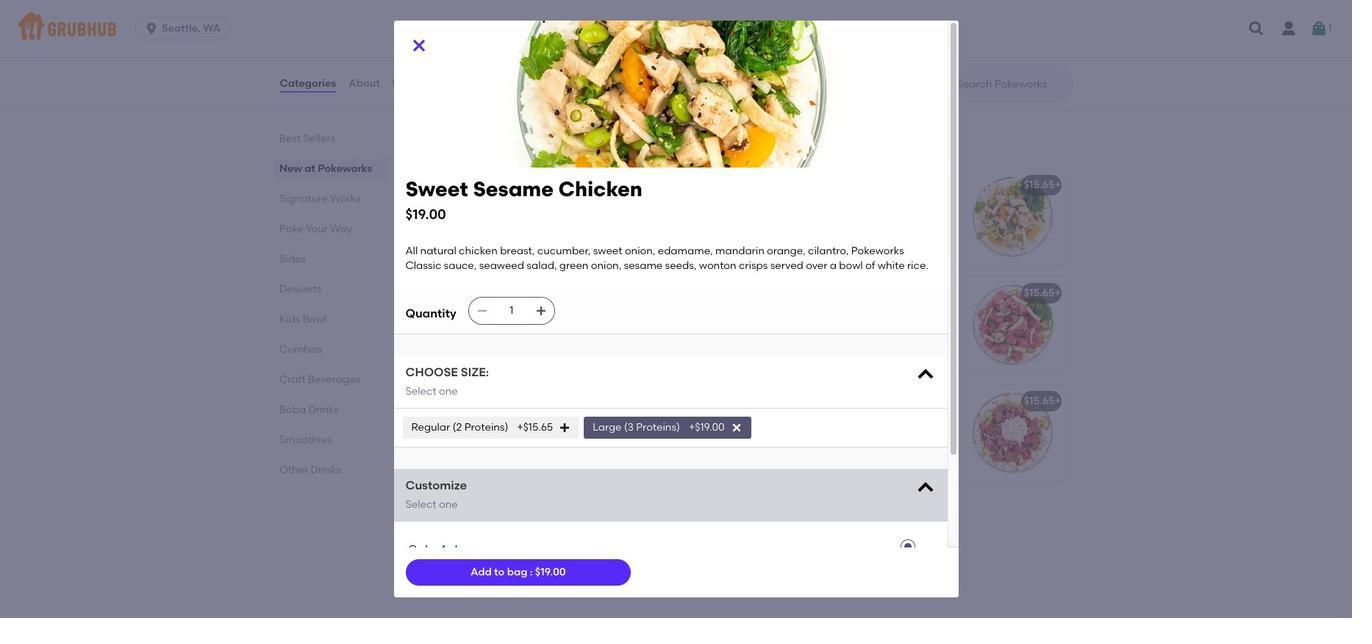 Task type: locate. For each thing, give the bounding box(es) containing it.
sweet down organic
[[429, 554, 460, 566]]

1 horizontal spatial with
[[848, 83, 869, 96]]

served inside ahi tuna, cucumber, sweet onion, edamame, sriracha aioli flavor, masago, green onion, sesame seeds, onion crisps, shredded nori served over a bowl of white rice.
[[565, 353, 598, 365]]

1 luxe lobster bowl from the top
[[429, 18, 520, 30]]

1 horizontal spatial signature works
[[417, 135, 545, 153]]

search icon image
[[933, 75, 951, 93]]

1 horizontal spatial edamame,
[[538, 539, 593, 551]]

chicken inside all natural chicken breast, cucumber, sweet onion, edamame, mandarin orange, cilantro, pokeworks classic sauce, seaweed salad, green onion, sesame seeds, wonton crisps served over a bowl of white rice.
[[459, 245, 498, 257]]

served down the fresh
[[429, 476, 462, 488]]

sesame inside all natural chicken breast, cucumber, sweet onion, edamame, mandarin orange, cilantro, pokeworks classic sauce, seaweed salad, green onion, sesame seeds, wonton crisps served over a bowl of white rice.
[[624, 260, 663, 272]]

1 lobster from the top
[[455, 18, 493, 30]]

0 vertical spatial drinks
[[308, 404, 338, 416]]

ahi
[[459, 287, 476, 299], [809, 287, 826, 299], [429, 308, 445, 320], [798, 395, 814, 408]]

seaweed inside atlantic salmon, cucumber, sweet onion, pineapple, cilantro, ponzu fresh flavor, seaweed salad, green onion, sesame seeds, onion crisps served over a bowl of white rice.
[[491, 446, 536, 458]]

1 button
[[1311, 15, 1332, 42]]

0 vertical spatial svg image
[[1311, 20, 1328, 37]]

sesame inside ahi tuna, cucumber, sweet onion, edamame, sriracha aioli flavor, masago, green onion, sesame seeds, onion crisps, shredded nori served over a bowl of white rice.
[[540, 338, 579, 350]]

0 vertical spatial one
[[439, 385, 458, 398]]

a inside ahi tuna, cucumber, sweet onion, edamame, sriracha aioli flavor, masago, green onion, sesame seeds, onion crisps, shredded nori served over a bowl of white rice.
[[453, 367, 460, 380]]

chicken noodle soup
[[758, 18, 867, 30]]

categories
[[280, 77, 336, 90]]

1 luxe from the top
[[429, 18, 452, 30]]

1 vertical spatial chicken
[[559, 176, 643, 201]]

seaweed down pineapple,
[[491, 446, 536, 458]]

new at pokeworks
[[279, 162, 372, 175]]

atlantic
[[429, 416, 468, 428]]

0 vertical spatial luxe
[[429, 18, 452, 30]]

luxe inside button
[[429, 179, 452, 191]]

over
[[806, 260, 827, 272], [429, 367, 451, 380], [465, 476, 486, 488], [465, 584, 486, 596]]

shredded down sriracha
[[493, 353, 541, 365]]

0 vertical spatial seeds,
[[665, 260, 697, 272]]

green inside atlantic salmon, cucumber, sweet onion, pineapple, cilantro, ponzu fresh flavor, seaweed salad, green onion, sesame seeds, onion crisps served over a bowl of white rice.
[[571, 446, 600, 458]]

2 shoyu from the top
[[462, 554, 492, 566]]

broth.
[[820, 69, 849, 81]]

fresh
[[429, 446, 456, 458]]

0 vertical spatial signature works
[[417, 135, 545, 153]]

is
[[455, 543, 462, 556]]

1 vertical spatial shredded
[[462, 539, 510, 551]]

white inside organic firm tofu, cucumber, sweet onion, shredded kale, edamame, sweet shoyu flavor, avocado, green onion, seaweed salad, sesame seeds served over a bowl of white rice.
[[536, 584, 563, 596]]

salmon,
[[471, 416, 510, 428]]

flavor, right aioli
[[555, 323, 585, 335]]

1 vertical spatial cilantro,
[[518, 431, 559, 443]]

1 horizontal spatial proteins)
[[636, 421, 680, 434]]

mandarin
[[715, 245, 764, 257]]

rice. inside ahi tuna, cucumber, sweet onion, edamame, sriracha aioli flavor, masago, green onion, sesame seeds, onion crisps, shredded nori served over a bowl of white rice.
[[530, 367, 552, 380]]

0 vertical spatial shoyu
[[462, 503, 493, 516]]

1 vertical spatial crisps
[[567, 461, 596, 473]]

of inside atlantic salmon, cucumber, sweet onion, pineapple, cilantro, ponzu fresh flavor, seaweed salad, green onion, sesame seeds, onion crisps served over a bowl of white rice.
[[524, 476, 534, 488]]

2 vertical spatial bowl
[[302, 313, 326, 326]]

0 horizontal spatial onion
[[429, 353, 457, 365]]

chicken inside savory chicken breast combined with delicate ramen noodles and our savory miso broth. this warm noodle soup is garnished with green onions.
[[795, 39, 833, 51]]

1 one from the top
[[439, 385, 458, 398]]

seeds,
[[665, 260, 697, 272], [581, 338, 613, 350], [503, 461, 535, 473]]

ahi right umami
[[798, 395, 814, 408]]

ahi down the spicy
[[429, 308, 445, 320]]

chicken up the delicate
[[795, 39, 833, 51]]

nori
[[543, 353, 562, 365]]

1 vertical spatial edamame,
[[429, 323, 484, 335]]

0 vertical spatial chicken
[[795, 39, 833, 51]]

0 vertical spatial shredded
[[493, 353, 541, 365]]

1 vertical spatial lobster
[[455, 179, 493, 191]]

1 vertical spatial drinks
[[310, 464, 341, 476]]

svg image
[[1311, 20, 1328, 37], [476, 305, 488, 317], [915, 478, 936, 499]]

2 select from the top
[[405, 498, 436, 511]]

1 horizontal spatial onion
[[537, 461, 565, 473]]

1 vertical spatial salad,
[[538, 446, 569, 458]]

1 horizontal spatial ponzu
[[561, 431, 591, 443]]

seaweed down breast,
[[479, 260, 524, 272]]

0 vertical spatial ponzu
[[455, 395, 486, 408]]

customize select one
[[405, 479, 467, 511]]

select down choose
[[405, 385, 436, 398]]

shredded inside organic firm tofu, cucumber, sweet onion, shredded kale, edamame, sweet shoyu flavor, avocado, green onion, seaweed salad, sesame seeds served over a bowl of white rice.
[[462, 539, 510, 551]]

sweet inside sweet sesame chicken $19.00
[[405, 176, 468, 201]]

umami ahi
[[758, 395, 814, 408]]

$19.00 inside sweet sesame chicken $19.00
[[405, 206, 446, 223]]

1 vertical spatial pokeworks
[[851, 245, 904, 257]]

1 vertical spatial seeds,
[[581, 338, 613, 350]]

drinks for boba drinks
[[308, 404, 338, 416]]

green
[[871, 83, 900, 96], [559, 260, 588, 272], [475, 338, 504, 350], [571, 446, 600, 458], [577, 554, 606, 566]]

0 horizontal spatial proteins)
[[464, 421, 508, 434]]

of inside organic firm tofu, cucumber, sweet onion, shredded kale, edamame, sweet shoyu flavor, avocado, green onion, seaweed salad, sesame seeds served over a bowl of white rice.
[[524, 584, 534, 596]]

2 luxe lobster bowl from the top
[[429, 179, 520, 191]]

1 vertical spatial with
[[848, 83, 869, 96]]

0 vertical spatial bowl
[[495, 18, 520, 30]]

ponzu up regular (2 proteins) on the left of page
[[455, 395, 486, 408]]

0 vertical spatial luxe lobster bowl
[[429, 18, 520, 30]]

with down this
[[848, 83, 869, 96]]

over inside organic firm tofu, cucumber, sweet onion, shredded kale, edamame, sweet shoyu flavor, avocado, green onion, seaweed salad, sesame seeds served over a bowl of white rice.
[[465, 584, 486, 596]]

delicate
[[782, 54, 823, 66]]

about
[[349, 77, 380, 90]]

0 vertical spatial works
[[496, 135, 545, 153]]

one down customize
[[439, 498, 458, 511]]

1 luxe lobster bowl image from the top
[[628, 8, 738, 104]]

choose
[[405, 366, 458, 380]]

cucumber, right breast,
[[537, 245, 591, 257]]

rice. inside atlantic salmon, cucumber, sweet onion, pineapple, cilantro, ponzu fresh flavor, seaweed salad, green onion, sesame seeds, onion crisps served over a bowl of white rice.
[[566, 476, 587, 488]]

cucumber, inside all natural chicken breast, cucumber, sweet onion, edamame, mandarin orange, cilantro, pokeworks classic sauce, seaweed salad, green onion, sesame seeds, wonton crisps served over a bowl of white rice.
[[537, 245, 591, 257]]

1 horizontal spatial svg image
[[915, 478, 936, 499]]

edamame, down tuna,
[[429, 323, 484, 335]]

flavor, inside organic firm tofu, cucumber, sweet onion, shredded kale, edamame, sweet shoyu flavor, avocado, green onion, seaweed salad, sesame seeds served over a bowl of white rice.
[[495, 554, 525, 566]]

lobster inside button
[[455, 179, 493, 191]]

chicken inside sweet sesame chicken $19.00
[[559, 176, 643, 201]]

cucumber, up "kale,"
[[519, 524, 573, 536]]

1 horizontal spatial flavor,
[[495, 554, 525, 566]]

shredded down the firm
[[462, 539, 510, 551]]

$15.65 for yuzu ponzu salmon
[[695, 395, 725, 408]]

1 vertical spatial one
[[439, 498, 458, 511]]

2 lobster from the top
[[455, 179, 493, 191]]

sesame down avocado,
[[542, 569, 581, 581]]

rice.
[[907, 260, 928, 272], [530, 367, 552, 380], [566, 476, 587, 488], [566, 584, 587, 596]]

$15.65 for umami ahi
[[1024, 395, 1055, 408]]

seattle, wa
[[162, 22, 221, 35]]

0 vertical spatial salad,
[[527, 260, 557, 272]]

wa
[[203, 22, 221, 35]]

served inside organic firm tofu, cucumber, sweet onion, shredded kale, edamame, sweet shoyu flavor, avocado, green onion, seaweed salad, sesame seeds served over a bowl of white rice.
[[429, 584, 462, 596]]

0 vertical spatial signature
[[417, 135, 493, 153]]

luxe lobster bowl inside button
[[429, 179, 520, 191]]

ponzu left "large"
[[561, 431, 591, 443]]

0 horizontal spatial signature works
[[279, 193, 360, 205]]

0 vertical spatial crisps
[[739, 260, 768, 272]]

drinks
[[308, 404, 338, 416], [310, 464, 341, 476]]

tuna,
[[448, 308, 474, 320]]

onion,
[[625, 245, 655, 257], [591, 260, 621, 272], [564, 308, 594, 320], [507, 338, 537, 350], [429, 431, 460, 443], [429, 461, 460, 473], [429, 539, 460, 551], [429, 569, 460, 581]]

served inside atlantic salmon, cucumber, sweet onion, pineapple, cilantro, ponzu fresh flavor, seaweed salad, green onion, sesame seeds, onion crisps served over a bowl of white rice.
[[429, 476, 462, 488]]

select down customize
[[405, 498, 436, 511]]

with up savory
[[758, 54, 779, 66]]

$15.65 + for yuzu ponzu salmon
[[695, 395, 732, 408]]

+ for umami ahi
[[1055, 395, 1061, 408]]

1 horizontal spatial $19.00
[[535, 566, 566, 579]]

over down the add
[[465, 584, 486, 596]]

0 horizontal spatial $19.00
[[405, 206, 446, 223]]

0 vertical spatial pokeworks
[[318, 162, 372, 175]]

tofu,
[[494, 524, 517, 536]]

1 vertical spatial luxe lobster bowl
[[429, 179, 520, 191]]

cucumber, down salmon
[[512, 416, 566, 428]]

salad, down +$15.65 on the left of page
[[538, 446, 569, 458]]

1 vertical spatial luxe lobster bowl image
[[628, 169, 738, 265]]

cucumber,
[[537, 245, 591, 257], [476, 308, 529, 320], [512, 416, 566, 428], [519, 524, 573, 536]]

drinks down "craft beverages"
[[308, 404, 338, 416]]

luxe lobster bowl for chicken noodle soup 'image' at the top of page luxe lobster bowl image
[[429, 18, 520, 30]]

2 luxe lobster bowl image from the top
[[628, 169, 738, 265]]

crisps inside all natural chicken breast, cucumber, sweet onion, edamame, mandarin orange, cilantro, pokeworks classic sauce, seaweed salad, green onion, sesame seeds, wonton crisps served over a bowl of white rice.
[[739, 260, 768, 272]]

a
[[830, 260, 837, 272], [453, 367, 460, 380], [489, 476, 495, 488], [489, 584, 495, 596]]

luxe for chicken noodle soup 'image' at the top of page luxe lobster bowl image
[[429, 18, 452, 30]]

$15.65 for hawaiian ahi
[[1024, 287, 1055, 299]]

svg image inside seattle, wa button
[[144, 21, 159, 36]]

1 horizontal spatial chicken
[[758, 18, 800, 30]]

0 horizontal spatial svg image
[[476, 305, 488, 317]]

$19.00 right : at bottom
[[535, 566, 566, 579]]

ramen
[[825, 54, 858, 66]]

chicken up sauce,
[[459, 245, 498, 257]]

sweet inside all natural chicken breast, cucumber, sweet onion, edamame, mandarin orange, cilantro, pokeworks classic sauce, seaweed salad, green onion, sesame seeds, wonton crisps served over a bowl of white rice.
[[593, 245, 622, 257]]

edamame, up avocado,
[[538, 539, 593, 551]]

1 horizontal spatial pokeworks
[[851, 245, 904, 257]]

1 vertical spatial flavor,
[[458, 446, 488, 458]]

cilantro, inside atlantic salmon, cucumber, sweet onion, pineapple, cilantro, ponzu fresh flavor, seaweed salad, green onion, sesame seeds, onion crisps served over a bowl of white rice.
[[518, 431, 559, 443]]

2 luxe from the top
[[429, 179, 452, 191]]

proteins) right (3
[[636, 421, 680, 434]]

luxe lobster bowl
[[429, 18, 520, 30], [429, 179, 520, 191]]

0 vertical spatial chicken
[[758, 18, 800, 30]]

chicken
[[758, 18, 800, 30], [559, 176, 643, 201]]

1 horizontal spatial signature
[[417, 135, 493, 153]]

new
[[279, 162, 302, 175]]

onion down +$15.65 on the left of page
[[537, 461, 565, 473]]

savory
[[758, 39, 792, 51]]

0 vertical spatial seaweed
[[479, 260, 524, 272]]

$15.65 + for hawaiian ahi
[[1024, 287, 1061, 299]]

2 vertical spatial sweet
[[429, 554, 460, 566]]

seaweed
[[479, 260, 524, 272], [491, 446, 536, 458], [462, 569, 507, 581]]

1 vertical spatial works
[[330, 193, 360, 205]]

ahi up tuna,
[[459, 287, 476, 299]]

2 horizontal spatial svg image
[[1311, 20, 1328, 37]]

our
[[924, 54, 941, 66]]

over up sweet shoyu tofu (v)
[[465, 476, 486, 488]]

0 horizontal spatial chicken
[[559, 176, 643, 201]]

white inside all natural chicken breast, cucumber, sweet onion, edamame, mandarin orange, cilantro, pokeworks classic sauce, seaweed salad, green onion, sesame seeds, wonton crisps served over a bowl of white rice.
[[878, 260, 905, 272]]

1 horizontal spatial crisps
[[739, 260, 768, 272]]

noodle
[[802, 18, 839, 30]]

sesame up the spicy ahi image
[[624, 260, 663, 272]]

one down choose
[[439, 385, 458, 398]]

shredded
[[493, 353, 541, 365], [462, 539, 510, 551]]

1 vertical spatial $19.00
[[535, 566, 566, 579]]

yuzu
[[429, 395, 453, 408]]

over inside ahi tuna, cucumber, sweet onion, edamame, sriracha aioli flavor, masago, green onion, sesame seeds, onion crisps, shredded nori served over a bowl of white rice.
[[429, 367, 451, 380]]

classic
[[405, 260, 441, 272]]

onion down masago,
[[429, 353, 457, 365]]

chicken noodle soup image
[[957, 8, 1067, 104]]

0 horizontal spatial flavor,
[[458, 446, 488, 458]]

1 horizontal spatial cilantro,
[[808, 245, 849, 257]]

salad, down breast,
[[527, 260, 557, 272]]

cucumber, up sriracha
[[476, 308, 529, 320]]

+
[[725, 18, 732, 30], [1055, 179, 1061, 191], [725, 287, 732, 299], [1055, 287, 1061, 299], [725, 395, 732, 408], [1055, 395, 1061, 408]]

2 horizontal spatial edamame,
[[658, 245, 713, 257]]

works up way
[[330, 193, 360, 205]]

bag
[[507, 566, 527, 579]]

1 horizontal spatial chicken
[[795, 39, 833, 51]]

proteins) down the yuzu ponzu salmon
[[464, 421, 508, 434]]

edamame, inside all natural chicken breast, cucumber, sweet onion, edamame, mandarin orange, cilantro, pokeworks classic sauce, seaweed salad, green onion, sesame seeds, wonton crisps served over a bowl of white rice.
[[658, 245, 713, 257]]

green inside organic firm tofu, cucumber, sweet onion, shredded kale, edamame, sweet shoyu flavor, avocado, green onion, seaweed salad, sesame seeds served over a bowl of white rice.
[[577, 554, 606, 566]]

crisps inside atlantic salmon, cucumber, sweet onion, pineapple, cilantro, ponzu fresh flavor, seaweed salad, green onion, sesame seeds, onion crisps served over a bowl of white rice.
[[567, 461, 596, 473]]

signature works up your
[[279, 193, 360, 205]]

sesame inside atlantic salmon, cucumber, sweet onion, pineapple, cilantro, ponzu fresh flavor, seaweed salad, green onion, sesame seeds, onion crisps served over a bowl of white rice.
[[462, 461, 501, 473]]

salad, inside all natural chicken breast, cucumber, sweet onion, edamame, mandarin orange, cilantro, pokeworks classic sauce, seaweed salad, green onion, sesame seeds, wonton crisps served over a bowl of white rice.
[[527, 260, 557, 272]]

1 vertical spatial signature
[[279, 193, 327, 205]]

with
[[758, 54, 779, 66], [848, 83, 869, 96]]

0 horizontal spatial edamame,
[[429, 323, 484, 335]]

sweet for sesame
[[405, 176, 468, 201]]

white
[[878, 260, 905, 272], [501, 367, 528, 380], [536, 476, 563, 488], [536, 584, 563, 596]]

0 horizontal spatial chicken
[[459, 245, 498, 257]]

1 select from the top
[[405, 385, 436, 398]]

luxe up natural
[[429, 179, 452, 191]]

sweet up organic
[[429, 503, 460, 516]]

2 vertical spatial salad,
[[510, 569, 540, 581]]

spicy ahi
[[429, 287, 476, 299]]

seaweed down is
[[462, 569, 507, 581]]

about button
[[348, 57, 381, 110]]

1 vertical spatial sweet
[[429, 503, 460, 516]]

flavor, down "kale,"
[[495, 554, 525, 566]]

of inside all natural chicken breast, cucumber, sweet onion, edamame, mandarin orange, cilantro, pokeworks classic sauce, seaweed salad, green onion, sesame seeds, wonton crisps served over a bowl of white rice.
[[865, 260, 875, 272]]

served inside all natural chicken breast, cucumber, sweet onion, edamame, mandarin orange, cilantro, pokeworks classic sauce, seaweed salad, green onion, sesame seeds, wonton crisps served over a bowl of white rice.
[[770, 260, 803, 272]]

2 horizontal spatial seeds,
[[665, 260, 697, 272]]

one
[[439, 385, 458, 398], [439, 498, 458, 511]]

0 vertical spatial flavor,
[[555, 323, 585, 335]]

luxe lobster bowl image for chicken noodle soup 'image' at the top of page
[[628, 8, 738, 104]]

0 vertical spatial luxe lobster bowl image
[[628, 8, 738, 104]]

bowl
[[495, 18, 520, 30], [495, 179, 520, 191], [302, 313, 326, 326]]

1 proteins) from the left
[[464, 421, 508, 434]]

0 vertical spatial lobster
[[455, 18, 493, 30]]

0 vertical spatial with
[[758, 54, 779, 66]]

lobster for chicken noodle soup 'image' at the top of page luxe lobster bowl image
[[455, 18, 493, 30]]

served down the orange,
[[770, 260, 803, 272]]

signature down the reviews button
[[417, 135, 493, 153]]

pokeworks
[[318, 162, 372, 175], [851, 245, 904, 257]]

one inside choose size: select one
[[439, 385, 458, 398]]

0 horizontal spatial ponzu
[[455, 395, 486, 408]]

crisps down "large"
[[567, 461, 596, 473]]

1 vertical spatial select
[[405, 498, 436, 511]]

reviews
[[392, 77, 433, 90]]

1 vertical spatial seaweed
[[491, 446, 536, 458]]

2 vertical spatial flavor,
[[495, 554, 525, 566]]

onion
[[429, 353, 457, 365], [537, 461, 565, 473]]

bowl inside button
[[495, 179, 520, 191]]

1 vertical spatial luxe
[[429, 179, 452, 191]]

salad,
[[527, 260, 557, 272], [538, 446, 569, 458], [510, 569, 540, 581]]

2 vertical spatial edamame,
[[538, 539, 593, 551]]

0 vertical spatial onion
[[429, 353, 457, 365]]

cilantro,
[[808, 245, 849, 257], [518, 431, 559, 443]]

signature down at
[[279, 193, 327, 205]]

luxe up reviews
[[429, 18, 452, 30]]

0 vertical spatial edamame,
[[658, 245, 713, 257]]

sesame up 'nori'
[[540, 338, 579, 350]]

categories button
[[279, 57, 337, 110]]

over up hawaiian ahi
[[806, 260, 827, 272]]

order as is button
[[394, 522, 947, 578]]

2 vertical spatial seeds,
[[503, 461, 535, 473]]

at
[[304, 162, 315, 175]]

1 vertical spatial chicken
[[459, 245, 498, 257]]

served down the "as"
[[429, 584, 462, 596]]

lobster
[[455, 18, 493, 30], [455, 179, 493, 191]]

+$19.00
[[689, 421, 725, 434]]

white inside ahi tuna, cucumber, sweet onion, edamame, sriracha aioli flavor, masago, green onion, sesame seeds, onion crisps, shredded nori served over a bowl of white rice.
[[501, 367, 528, 380]]

2 vertical spatial seaweed
[[462, 569, 507, 581]]

svg image
[[1248, 20, 1265, 37], [144, 21, 159, 36], [410, 37, 428, 54], [535, 305, 547, 317], [915, 365, 936, 386], [559, 422, 571, 434], [731, 422, 742, 434]]

your
[[305, 223, 327, 235]]

1 horizontal spatial seeds,
[[581, 338, 613, 350]]

sides
[[279, 253, 305, 265]]

ahi right hawaiian
[[809, 287, 826, 299]]

$19.00 up natural
[[405, 206, 446, 223]]

0 vertical spatial $19.00
[[405, 206, 446, 223]]

flavor, down pineapple,
[[458, 446, 488, 458]]

0 horizontal spatial crisps
[[567, 461, 596, 473]]

salad, right to
[[510, 569, 540, 581]]

shoyu left to
[[462, 554, 492, 566]]

0 horizontal spatial cilantro,
[[518, 431, 559, 443]]

drinks right other
[[310, 464, 341, 476]]

0 vertical spatial sweet
[[405, 176, 468, 201]]

0 vertical spatial cilantro,
[[808, 245, 849, 257]]

crisps down mandarin
[[739, 260, 768, 272]]

sesame down pineapple,
[[462, 461, 501, 473]]

umami ahi image
[[957, 386, 1067, 481]]

sriracha
[[487, 323, 529, 335]]

bowl inside organic firm tofu, cucumber, sweet onion, shredded kale, edamame, sweet shoyu flavor, avocado, green onion, seaweed salad, sesame seeds served over a bowl of white rice.
[[498, 584, 522, 596]]

0 horizontal spatial seeds,
[[503, 461, 535, 473]]

1 vertical spatial onion
[[537, 461, 565, 473]]

1 vertical spatial shoyu
[[462, 554, 492, 566]]

served
[[770, 260, 803, 272], [565, 353, 598, 365], [429, 476, 462, 488], [429, 584, 462, 596]]

2 proteins) from the left
[[636, 421, 680, 434]]

served right 'nori'
[[565, 353, 598, 365]]

green inside savory chicken breast combined with delicate ramen noodles and our savory miso broth. this warm noodle soup is garnished with green onions.
[[871, 83, 900, 96]]

1 vertical spatial ponzu
[[561, 431, 591, 443]]

2 one from the top
[[439, 498, 458, 511]]

proteins) for large (3 proteins)
[[636, 421, 680, 434]]

edamame, inside organic firm tofu, cucumber, sweet onion, shredded kale, edamame, sweet shoyu flavor, avocado, green onion, seaweed salad, sesame seeds served over a bowl of white rice.
[[538, 539, 593, 551]]

$15.65 for spicy ahi
[[695, 287, 725, 299]]

size:
[[461, 366, 489, 380]]

2 horizontal spatial flavor,
[[555, 323, 585, 335]]

0 horizontal spatial works
[[330, 193, 360, 205]]

shoyu up the firm
[[462, 503, 493, 516]]

signature works up sesame
[[417, 135, 545, 153]]

edamame, up wonton
[[658, 245, 713, 257]]

works up sesame
[[496, 135, 545, 153]]

luxe lobster bowl image
[[628, 8, 738, 104], [628, 169, 738, 265]]

$15.65
[[695, 18, 725, 30], [1024, 179, 1055, 191], [695, 287, 725, 299], [1024, 287, 1055, 299], [695, 395, 725, 408], [1024, 395, 1055, 408]]

regular (2 proteins)
[[411, 421, 508, 434]]

sweet up natural
[[405, 176, 468, 201]]

savory
[[758, 69, 791, 81]]

ahi for umami ahi
[[798, 395, 814, 408]]

cilantro, right the orange,
[[808, 245, 849, 257]]

seaweed inside organic firm tofu, cucumber, sweet onion, shredded kale, edamame, sweet shoyu flavor, avocado, green onion, seaweed salad, sesame seeds served over a bowl of white rice.
[[462, 569, 507, 581]]

cilantro, down salmon
[[518, 431, 559, 443]]

sweet
[[405, 176, 468, 201], [429, 503, 460, 516], [429, 554, 460, 566]]

works
[[496, 135, 545, 153], [330, 193, 360, 205]]

over up the yuzu
[[429, 367, 451, 380]]



Task type: describe. For each thing, give the bounding box(es) containing it.
tofu
[[495, 503, 517, 516]]

organic firm tofu, cucumber, sweet onion, shredded kale, edamame, sweet shoyu flavor, avocado, green onion, seaweed salad, sesame seeds served over a bowl of white rice.
[[429, 524, 612, 596]]

other
[[279, 464, 308, 476]]

green inside all natural chicken breast, cucumber, sweet onion, edamame, mandarin orange, cilantro, pokeworks classic sauce, seaweed salad, green onion, sesame seeds, wonton crisps served over a bowl of white rice.
[[559, 260, 588, 272]]

poke your way
[[279, 223, 352, 235]]

0 horizontal spatial signature
[[279, 193, 327, 205]]

Input item quantity number field
[[495, 298, 528, 325]]

firm
[[472, 524, 492, 536]]

proteins) for regular (2 proteins)
[[464, 421, 508, 434]]

2 vertical spatial svg image
[[915, 478, 936, 499]]

best sellers
[[279, 132, 335, 145]]

spicy
[[429, 287, 457, 299]]

sweet inside organic firm tofu, cucumber, sweet onion, shredded kale, edamame, sweet shoyu flavor, avocado, green onion, seaweed salad, sesame seeds served over a bowl of white rice.
[[429, 554, 460, 566]]

onion inside ahi tuna, cucumber, sweet onion, edamame, sriracha aioli flavor, masago, green onion, sesame seeds, onion crisps, shredded nori served over a bowl of white rice.
[[429, 353, 457, 365]]

best
[[279, 132, 300, 145]]

regular
[[411, 421, 450, 434]]

1 vertical spatial signature works
[[279, 193, 360, 205]]

luxe lobster bowl for sweet sesame chicken image luxe lobster bowl image
[[429, 179, 520, 191]]

sauce,
[[444, 260, 477, 272]]

luxe for sweet sesame chicken image luxe lobster bowl image
[[429, 179, 452, 191]]

seattle, wa button
[[135, 17, 236, 40]]

sweet shoyu tofu (v) image
[[628, 494, 738, 589]]

seeds
[[584, 569, 612, 581]]

bowl for sweet sesame chicken image
[[495, 179, 520, 191]]

order as is
[[408, 543, 462, 556]]

natural
[[420, 245, 456, 257]]

seeds, inside ahi tuna, cucumber, sweet onion, edamame, sriracha aioli flavor, masago, green onion, sesame seeds, onion crisps, shredded nori served over a bowl of white rice.
[[581, 338, 613, 350]]

spicy ahi image
[[628, 277, 738, 373]]

add to bag : $19.00
[[471, 566, 566, 579]]

+ for luxe lobster bowl
[[725, 18, 732, 30]]

$15.65 + for umami ahi
[[1024, 395, 1061, 408]]

bowl for chicken noodle soup 'image' at the top of page
[[495, 18, 520, 30]]

$15.65 for luxe lobster bowl
[[695, 18, 725, 30]]

kids bowl
[[279, 313, 326, 326]]

rice. inside all natural chicken breast, cucumber, sweet onion, edamame, mandarin orange, cilantro, pokeworks classic sauce, seaweed salad, green onion, sesame seeds, wonton crisps served over a bowl of white rice.
[[907, 260, 928, 272]]

sweet inside organic firm tofu, cucumber, sweet onion, shredded kale, edamame, sweet shoyu flavor, avocado, green onion, seaweed salad, sesame seeds served over a bowl of white rice.
[[575, 524, 605, 536]]

seaweed inside all natural chicken breast, cucumber, sweet onion, edamame, mandarin orange, cilantro, pokeworks classic sauce, seaweed salad, green onion, sesame seeds, wonton crisps served over a bowl of white rice.
[[479, 260, 524, 272]]

bowl inside atlantic salmon, cucumber, sweet onion, pineapple, cilantro, ponzu fresh flavor, seaweed salad, green onion, sesame seeds, onion crisps served over a bowl of white rice.
[[498, 476, 522, 488]]

shoyu inside organic firm tofu, cucumber, sweet onion, shredded kale, edamame, sweet shoyu flavor, avocado, green onion, seaweed salad, sesame seeds served over a bowl of white rice.
[[462, 554, 492, 566]]

yuzu ponzu salmon image
[[628, 386, 738, 481]]

soup
[[842, 18, 867, 30]]

yuzu ponzu salmon
[[429, 395, 526, 408]]

1 vertical spatial svg image
[[476, 305, 488, 317]]

seeds, inside atlantic salmon, cucumber, sweet onion, pineapple, cilantro, ponzu fresh flavor, seaweed salad, green onion, sesame seeds, onion crisps served over a bowl of white rice.
[[503, 461, 535, 473]]

sesame inside organic firm tofu, cucumber, sweet onion, shredded kale, edamame, sweet shoyu flavor, avocado, green onion, seaweed salad, sesame seeds served over a bowl of white rice.
[[542, 569, 581, 581]]

salad, inside organic firm tofu, cucumber, sweet onion, shredded kale, edamame, sweet shoyu flavor, avocado, green onion, seaweed salad, sesame seeds served over a bowl of white rice.
[[510, 569, 540, 581]]

boba drinks
[[279, 404, 338, 416]]

poke
[[279, 223, 303, 235]]

flavor, inside atlantic salmon, cucumber, sweet onion, pineapple, cilantro, ponzu fresh flavor, seaweed salad, green onion, sesame seeds, onion crisps served over a bowl of white rice.
[[458, 446, 488, 458]]

bowl inside all natural chicken breast, cucumber, sweet onion, edamame, mandarin orange, cilantro, pokeworks classic sauce, seaweed salad, green onion, sesame seeds, wonton crisps served over a bowl of white rice.
[[839, 260, 863, 272]]

organic
[[429, 524, 470, 536]]

1 horizontal spatial works
[[496, 135, 545, 153]]

ahi inside ahi tuna, cucumber, sweet onion, edamame, sriracha aioli flavor, masago, green onion, sesame seeds, onion crisps, shredded nori served over a bowl of white rice.
[[429, 308, 445, 320]]

of inside ahi tuna, cucumber, sweet onion, edamame, sriracha aioli flavor, masago, green onion, sesame seeds, onion crisps, shredded nori served over a bowl of white rice.
[[488, 367, 498, 380]]

seattle,
[[162, 22, 201, 35]]

+ for spicy ahi
[[725, 287, 732, 299]]

cucumber, inside organic firm tofu, cucumber, sweet onion, shredded kale, edamame, sweet shoyu flavor, avocado, green onion, seaweed salad, sesame seeds served over a bowl of white rice.
[[519, 524, 573, 536]]

sweet for shoyu
[[429, 503, 460, 516]]

flavor, inside ahi tuna, cucumber, sweet onion, edamame, sriracha aioli flavor, masago, green onion, sesame seeds, onion crisps, shredded nori served over a bowl of white rice.
[[555, 323, 585, 335]]

hawaiian ahi image
[[957, 277, 1067, 373]]

rice. inside organic firm tofu, cucumber, sweet onion, shredded kale, edamame, sweet shoyu flavor, avocado, green onion, seaweed salad, sesame seeds served over a bowl of white rice.
[[566, 584, 587, 596]]

breast
[[836, 39, 868, 51]]

wonton
[[699, 260, 736, 272]]

large
[[593, 421, 622, 434]]

hawaiian
[[758, 287, 807, 299]]

kale,
[[512, 539, 535, 551]]

main navigation navigation
[[0, 0, 1352, 57]]

a inside atlantic salmon, cucumber, sweet onion, pineapple, cilantro, ponzu fresh flavor, seaweed salad, green onion, sesame seeds, onion crisps served over a bowl of white rice.
[[489, 476, 495, 488]]

over inside all natural chicken breast, cucumber, sweet onion, edamame, mandarin orange, cilantro, pokeworks classic sauce, seaweed salad, green onion, sesame seeds, wonton crisps served over a bowl of white rice.
[[806, 260, 827, 272]]

sweet sesame chicken image
[[957, 169, 1067, 265]]

select inside customize select one
[[405, 498, 436, 511]]

onions.
[[902, 83, 938, 96]]

atlantic salmon, cucumber, sweet onion, pineapple, cilantro, ponzu fresh flavor, seaweed salad, green onion, sesame seeds, onion crisps served over a bowl of white rice.
[[429, 416, 600, 488]]

:
[[530, 566, 533, 579]]

salad, inside atlantic salmon, cucumber, sweet onion, pineapple, cilantro, ponzu fresh flavor, seaweed salad, green onion, sesame seeds, onion crisps served over a bowl of white rice.
[[538, 446, 569, 458]]

sweet shoyu tofu (v)
[[429, 503, 533, 516]]

crisps,
[[459, 353, 491, 365]]

ahi for hawaiian ahi
[[809, 287, 826, 299]]

ahi tuna, cucumber, sweet onion, edamame, sriracha aioli flavor, masago, green onion, sesame seeds, onion crisps, shredded nori served over a bowl of white rice.
[[429, 308, 613, 380]]

add
[[471, 566, 492, 579]]

reviews button
[[392, 57, 434, 110]]

desserts
[[279, 283, 321, 296]]

garnished
[[795, 83, 845, 96]]

(2
[[453, 421, 462, 434]]

avocado,
[[527, 554, 575, 566]]

pokeworks inside all natural chicken breast, cucumber, sweet onion, edamame, mandarin orange, cilantro, pokeworks classic sauce, seaweed salad, green onion, sesame seeds, wonton crisps served over a bowl of white rice.
[[851, 245, 904, 257]]

savory chicken breast combined with delicate ramen noodles and our savory miso broth. this warm noodle soup is garnished with green onions.
[[758, 39, 941, 96]]

cucumber, inside ahi tuna, cucumber, sweet onion, edamame, sriracha aioli flavor, masago, green onion, sesame seeds, onion crisps, shredded nori served over a bowl of white rice.
[[476, 308, 529, 320]]

+ for yuzu ponzu salmon
[[725, 395, 732, 408]]

select inside choose size: select one
[[405, 385, 436, 398]]

luxe lobster bowl button
[[420, 169, 738, 265]]

quantity
[[405, 307, 456, 321]]

cucumber, inside atlantic salmon, cucumber, sweet onion, pineapple, cilantro, ponzu fresh flavor, seaweed salad, green onion, sesame seeds, onion crisps served over a bowl of white rice.
[[512, 416, 566, 428]]

soup
[[758, 83, 783, 96]]

umami
[[758, 395, 795, 408]]

luxe lobster bowl image for sweet sesame chicken image
[[628, 169, 738, 265]]

green inside ahi tuna, cucumber, sweet onion, edamame, sriracha aioli flavor, masago, green onion, sesame seeds, onion crisps, shredded nori served over a bowl of white rice.
[[475, 338, 504, 350]]

sesame
[[473, 176, 554, 201]]

all
[[405, 245, 418, 257]]

0 horizontal spatial pokeworks
[[318, 162, 372, 175]]

one inside customize select one
[[439, 498, 458, 511]]

and
[[902, 54, 922, 66]]

warm
[[874, 69, 902, 81]]

combined
[[871, 39, 921, 51]]

sweet inside ahi tuna, cucumber, sweet onion, edamame, sriracha aioli flavor, masago, green onion, sesame seeds, onion crisps, shredded nori served over a bowl of white rice.
[[532, 308, 561, 320]]

noodles
[[860, 54, 900, 66]]

(3
[[624, 421, 634, 434]]

cilantro, inside all natural chicken breast, cucumber, sweet onion, edamame, mandarin orange, cilantro, pokeworks classic sauce, seaweed salad, green onion, sesame seeds, wonton crisps served over a bowl of white rice.
[[808, 245, 849, 257]]

$15.65 + for luxe lobster bowl
[[695, 18, 732, 30]]

0 horizontal spatial with
[[758, 54, 779, 66]]

drinks for other drinks
[[310, 464, 341, 476]]

way
[[330, 223, 352, 235]]

sellers
[[303, 132, 335, 145]]

as
[[440, 543, 452, 556]]

craft beverages
[[279, 374, 360, 386]]

a inside all natural chicken breast, cucumber, sweet onion, edamame, mandarin orange, cilantro, pokeworks classic sauce, seaweed salad, green onion, sesame seeds, wonton crisps served over a bowl of white rice.
[[830, 260, 837, 272]]

svg image inside 1 button
[[1311, 20, 1328, 37]]

aioli
[[531, 323, 552, 335]]

over inside atlantic salmon, cucumber, sweet onion, pineapple, cilantro, ponzu fresh flavor, seaweed salad, green onion, sesame seeds, onion crisps served over a bowl of white rice.
[[465, 476, 486, 488]]

(v)
[[519, 503, 533, 516]]

miso
[[793, 69, 817, 81]]

boba
[[279, 404, 306, 416]]

shredded inside ahi tuna, cucumber, sweet onion, edamame, sriracha aioli flavor, masago, green onion, sesame seeds, onion crisps, shredded nori served over a bowl of white rice.
[[493, 353, 541, 365]]

this
[[851, 69, 871, 81]]

sweet inside atlantic salmon, cucumber, sweet onion, pineapple, cilantro, ponzu fresh flavor, seaweed salad, green onion, sesame seeds, onion crisps served over a bowl of white rice.
[[568, 416, 597, 428]]

a inside organic firm tofu, cucumber, sweet onion, shredded kale, edamame, sweet shoyu flavor, avocado, green onion, seaweed salad, sesame seeds served over a bowl of white rice.
[[489, 584, 495, 596]]

lobster for sweet sesame chicken image luxe lobster bowl image
[[455, 179, 493, 191]]

masago,
[[429, 338, 473, 350]]

+ for hawaiian ahi
[[1055, 287, 1061, 299]]

kids
[[279, 313, 300, 326]]

bowl inside ahi tuna, cucumber, sweet onion, edamame, sriracha aioli flavor, masago, green onion, sesame seeds, onion crisps, shredded nori served over a bowl of white rice.
[[462, 367, 486, 380]]

choose size: select one
[[405, 366, 489, 398]]

ahi for spicy ahi
[[459, 287, 476, 299]]

1 shoyu from the top
[[462, 503, 493, 516]]

craft
[[279, 374, 305, 386]]

edamame, inside ahi tuna, cucumber, sweet onion, edamame, sriracha aioli flavor, masago, green onion, sesame seeds, onion crisps, shredded nori served over a bowl of white rice.
[[429, 323, 484, 335]]

$15.65 + for spicy ahi
[[695, 287, 732, 299]]

hawaiian ahi
[[758, 287, 826, 299]]

pineapple,
[[462, 431, 515, 443]]

combos
[[279, 343, 322, 356]]

ponzu inside atlantic salmon, cucumber, sweet onion, pineapple, cilantro, ponzu fresh flavor, seaweed salad, green onion, sesame seeds, onion crisps served over a bowl of white rice.
[[561, 431, 591, 443]]

seeds, inside all natural chicken breast, cucumber, sweet onion, edamame, mandarin orange, cilantro, pokeworks classic sauce, seaweed salad, green onion, sesame seeds, wonton crisps served over a bowl of white rice.
[[665, 260, 697, 272]]

large (3 proteins)
[[593, 421, 680, 434]]

onion inside atlantic salmon, cucumber, sweet onion, pineapple, cilantro, ponzu fresh flavor, seaweed salad, green onion, sesame seeds, onion crisps served over a bowl of white rice.
[[537, 461, 565, 473]]

order
[[408, 543, 438, 556]]

white inside atlantic salmon, cucumber, sweet onion, pineapple, cilantro, ponzu fresh flavor, seaweed salad, green onion, sesame seeds, onion crisps served over a bowl of white rice.
[[536, 476, 563, 488]]

other drinks
[[279, 464, 341, 476]]

is
[[785, 83, 793, 96]]

Search Pokeworks search field
[[955, 77, 1068, 91]]

sweet sesame chicken $19.00
[[405, 176, 643, 223]]



Task type: vqa. For each thing, say whether or not it's contained in the screenshot.
leftmost WITH
yes



